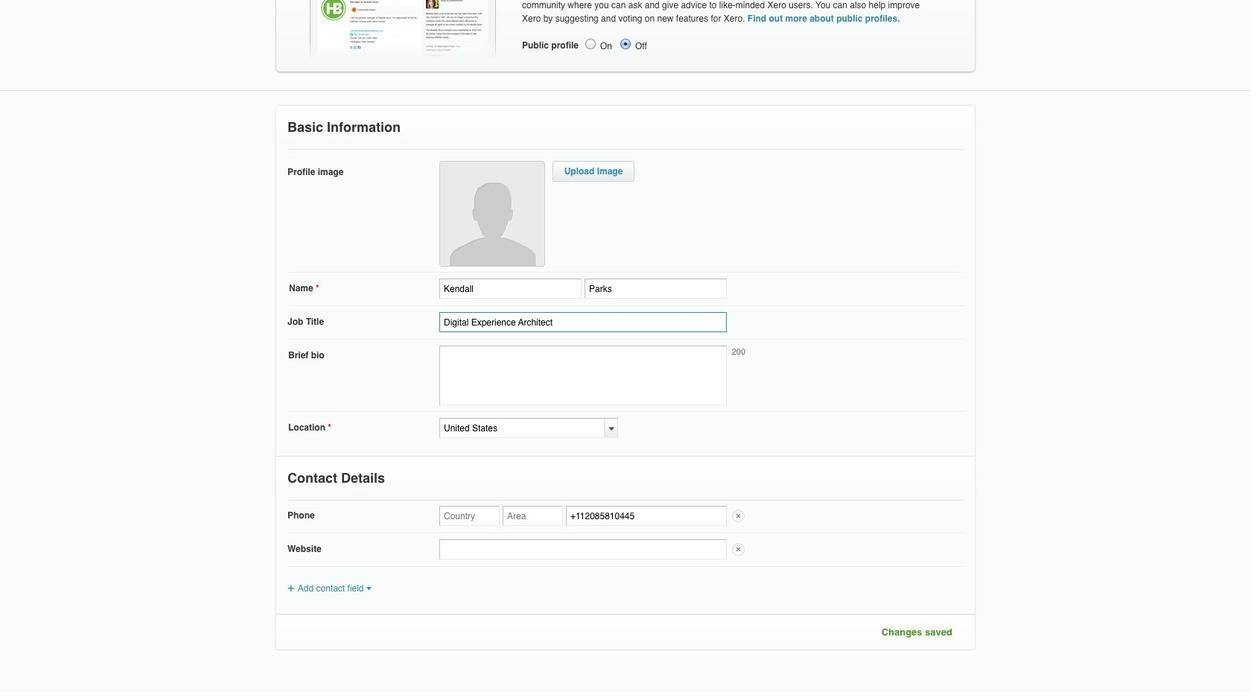 Task type: vqa. For each thing, say whether or not it's contained in the screenshot.
HAVE
no



Task type: locate. For each thing, give the bounding box(es) containing it.
Area text field
[[503, 506, 563, 526]]

Country text field
[[440, 506, 500, 526]]

None text field
[[440, 312, 727, 332], [440, 346, 727, 405], [440, 418, 605, 438], [440, 312, 727, 332], [440, 346, 727, 405], [440, 418, 605, 438]]

Last text field
[[585, 279, 727, 299]]

Number text field
[[566, 506, 727, 526]]

First text field
[[440, 279, 582, 299]]

None text field
[[440, 539, 727, 559]]

el image
[[365, 586, 371, 591]]

None button
[[584, 37, 597, 51], [619, 37, 632, 51], [584, 37, 597, 51], [619, 37, 632, 51]]



